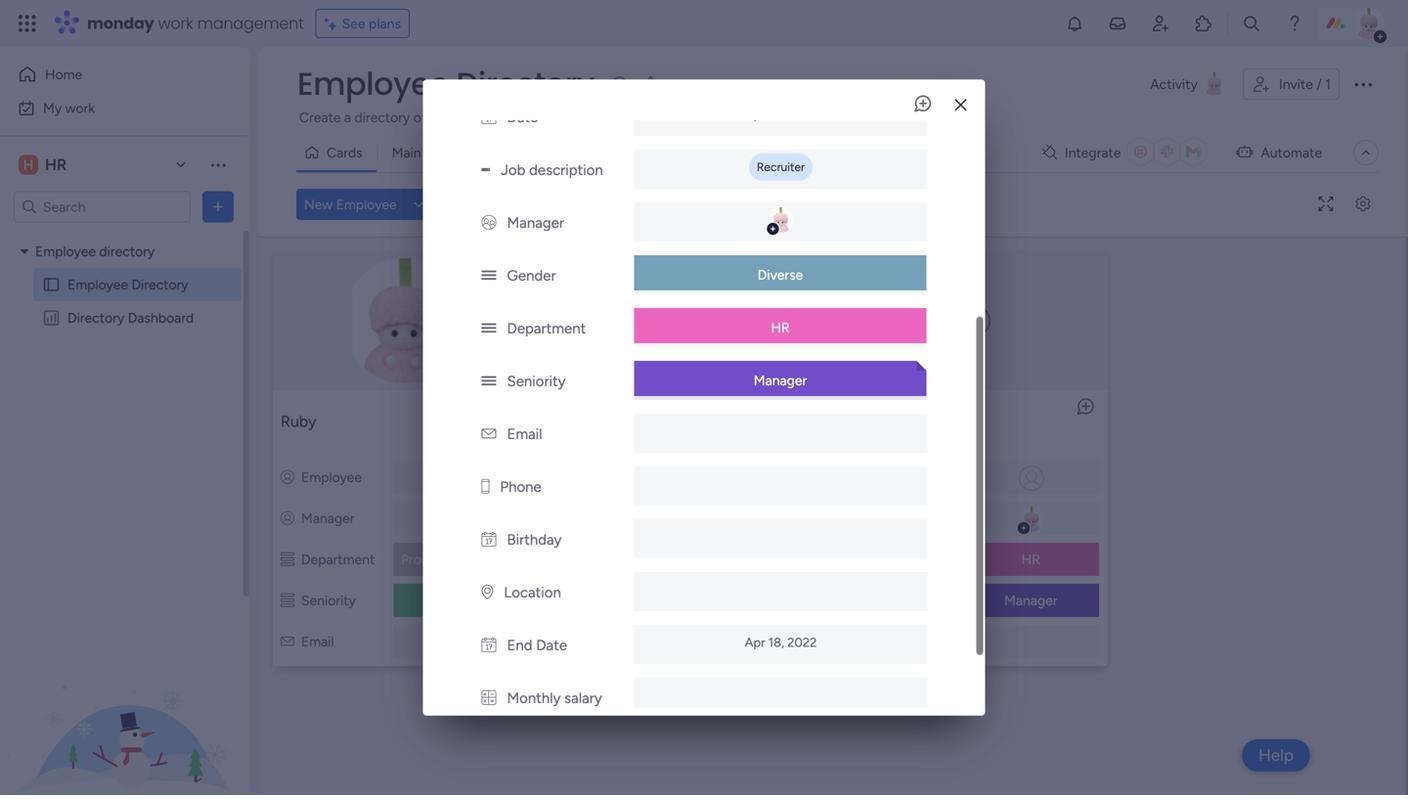 Task type: vqa. For each thing, say whether or not it's contained in the screenshot.
1st Just now from the top of the page
no



Task type: describe. For each thing, give the bounding box(es) containing it.
main table button
[[377, 137, 471, 168]]

birthday
[[507, 531, 562, 548]]

help button
[[1242, 739, 1310, 772]]

apps image
[[1194, 14, 1214, 33]]

automatically
[[953, 109, 1035, 126]]

1 horizontal spatial directory
[[131, 276, 188, 293]]

filter
[[662, 196, 693, 213]]

1 horizontal spatial email
[[466, 635, 496, 650]]

ruby anderson image
[[1353, 8, 1385, 39]]

invite / 1
[[1279, 76, 1331, 92]]

of
[[414, 109, 427, 126]]

autopilot image
[[1237, 139, 1253, 164]]

dapulse person column image for manager
[[850, 510, 864, 527]]

apr for date
[[745, 106, 766, 122]]

moved
[[1057, 109, 1099, 126]]

current
[[430, 109, 474, 126]]

v2 phone column image
[[482, 478, 489, 496]]

location
[[504, 584, 561, 601]]

new
[[304, 196, 333, 213]]

junececi7@gmail.com
[[690, 635, 816, 650]]

diverse
[[758, 266, 803, 283]]

1 vertical spatial date
[[536, 636, 567, 654]]

phone
[[500, 478, 541, 496]]

see more
[[892, 108, 950, 125]]

hr inside workspace selection element
[[45, 155, 67, 174]]

home
[[45, 66, 82, 83]]

invite
[[1279, 76, 1313, 92]]

caret down image
[[21, 244, 28, 258]]

0 horizontal spatial employee directory
[[67, 276, 188, 293]]

v2 status outline image for manager
[[850, 551, 864, 568]]

0 horizontal spatial 1
[[639, 412, 645, 431]]

2 v2 email column image from the left
[[565, 633, 579, 650]]

and
[[478, 109, 500, 126]]

see for see more
[[892, 108, 915, 125]]

past
[[504, 109, 530, 126]]

apr 19, 2022
[[745, 106, 817, 122]]

1 horizontal spatial seniority
[[507, 372, 566, 390]]

during
[[734, 109, 773, 126]]

dapulse date column image for birthday
[[482, 531, 496, 548]]

lottie animation element
[[0, 598, 249, 795]]

new employee
[[304, 196, 397, 213]]

v2 dropdown column image
[[482, 161, 490, 179]]

main table
[[392, 144, 457, 161]]

card cover image image for production management
[[286, 258, 525, 383]]

19,
[[769, 106, 784, 122]]

workspace image
[[19, 154, 38, 176]]

activity
[[1150, 76, 1198, 92]]

v2 status image
[[482, 372, 496, 390]]

my
[[43, 100, 62, 116]]

1 horizontal spatial directory
[[355, 109, 410, 126]]

2022 for end date
[[787, 634, 817, 650]]

1 horizontal spatial employee directory
[[297, 62, 594, 106]]

Search in workspace field
[[41, 196, 163, 218]]

see plans
[[342, 15, 401, 32]]

list box containing employee directory
[[0, 231, 249, 599]]

Search field
[[471, 191, 529, 218]]

automation
[[1244, 109, 1314, 126]]

see for see plans
[[342, 15, 365, 32]]

integrate
[[1065, 144, 1121, 161]]

management
[[197, 12, 304, 34]]

/
[[1317, 76, 1322, 92]]

employee directory
[[35, 243, 155, 260]]

0 vertical spatial directory
[[456, 62, 594, 106]]

more
[[919, 108, 950, 125]]

hr inside dialog
[[771, 319, 790, 336]]

help
[[1259, 745, 1294, 765]]

v2 multiple person column image
[[482, 214, 496, 232]]

gender
[[507, 267, 556, 284]]

process
[[876, 109, 924, 126]]

table
[[425, 144, 457, 161]]

filter button
[[631, 189, 723, 220]]

recruiter
[[757, 160, 805, 174]]

employee 1
[[565, 412, 645, 431]]

automate
[[1261, 144, 1322, 161]]

rubys email link
[[424, 635, 500, 650]]

apr for end date
[[745, 634, 765, 650]]

management
[[472, 551, 553, 568]]

see plans button
[[316, 9, 410, 38]]

work for monday
[[158, 12, 193, 34]]

create
[[299, 109, 341, 126]]

be
[[1038, 109, 1054, 126]]

production management
[[401, 551, 553, 568]]

rubys
[[428, 635, 462, 650]]

a
[[344, 109, 351, 126]]

monthly salary
[[507, 689, 602, 707]]

recruitment
[[800, 109, 872, 126]]

see more link
[[890, 107, 952, 126]]

show board description image
[[608, 74, 631, 94]]

hired
[[700, 109, 731, 126]]

home button
[[12, 59, 210, 90]]

work for my
[[65, 100, 95, 116]]

dialog containing date
[[423, 0, 985, 771]]

2 the from the left
[[1220, 109, 1240, 126]]

email for v2 email column image
[[507, 425, 542, 443]]

dapulse numbers column image
[[482, 689, 496, 707]]

description
[[529, 161, 603, 179]]

employee 3
[[850, 412, 932, 431]]

executive
[[431, 592, 491, 609]]

search everything image
[[1242, 14, 1262, 33]]

junececi7@gmail.com link
[[686, 635, 820, 650]]

cards button
[[296, 137, 377, 168]]

settings image
[[1348, 197, 1379, 212]]

my work button
[[12, 92, 210, 124]]



Task type: locate. For each thing, give the bounding box(es) containing it.
v2 email column image
[[281, 633, 294, 650], [565, 633, 579, 650]]

directory up "past"
[[456, 62, 594, 106]]

1 horizontal spatial see
[[892, 108, 915, 125]]

angle down image
[[414, 197, 423, 212]]

my work
[[43, 100, 95, 116]]

v2 location column image
[[482, 584, 493, 601]]

ruby
[[281, 412, 316, 431]]

2 vertical spatial directory
[[67, 310, 124, 326]]

employee directory
[[297, 62, 594, 106], [67, 276, 188, 293]]

0 horizontal spatial hr
[[45, 155, 67, 174]]

row group
[[263, 242, 1402, 680]]

1 vertical spatial hr
[[771, 319, 790, 336]]

0 vertical spatial 2022
[[787, 106, 817, 122]]

public board image
[[42, 275, 61, 294]]

1 horizontal spatial 1
[[1325, 76, 1331, 92]]

hr
[[45, 155, 67, 174], [771, 319, 790, 336], [1022, 551, 1040, 568]]

cards
[[327, 144, 363, 161]]

the right using
[[1220, 109, 1240, 126]]

v2 status outline image for executive
[[281, 551, 294, 568]]

v2 status image
[[482, 267, 496, 284], [482, 320, 496, 337]]

card cover image image for it
[[571, 258, 810, 383]]

0 horizontal spatial directory
[[99, 243, 155, 260]]

date right end
[[536, 636, 567, 654]]

directory right the public dashboard icon
[[67, 310, 124, 326]]

job
[[501, 161, 526, 179]]

end date
[[507, 636, 567, 654]]

1 vertical spatial 2022
[[787, 634, 817, 650]]

workspace selection element
[[19, 153, 70, 177]]

1 horizontal spatial the
[[1220, 109, 1240, 126]]

the right during
[[777, 109, 797, 126]]

notifications image
[[1065, 14, 1085, 33]]

help image
[[1285, 14, 1305, 33]]

18,
[[768, 634, 784, 650]]

0 vertical spatial 1
[[1325, 76, 1331, 92]]

1 horizontal spatial v2 email column image
[[565, 633, 579, 650]]

2022 for date
[[787, 106, 817, 122]]

dapulse date column image for end date
[[482, 636, 496, 654]]

1 vertical spatial work
[[65, 100, 95, 116]]

directory dashboard
[[67, 310, 194, 326]]

0 vertical spatial employee directory
[[297, 62, 594, 106]]

dashboard
[[128, 310, 194, 326]]

department inside dialog
[[507, 320, 586, 337]]

1 vertical spatial directory
[[99, 243, 155, 260]]

each
[[606, 109, 637, 126]]

employee directory up directory dashboard
[[67, 276, 188, 293]]

2 horizontal spatial email
[[507, 425, 542, 443]]

create a directory of current and past employees. each applicant hired during the recruitment process can automatically be moved to this board using the automation center.
[[299, 109, 1360, 126]]

directory down search in workspace 'field'
[[99, 243, 155, 260]]

collapse board header image
[[1358, 145, 1374, 160]]

seniority
[[507, 372, 566, 390], [301, 592, 356, 609], [586, 592, 641, 609]]

monday work management
[[87, 12, 304, 34]]

open full screen image
[[1310, 197, 1342, 212]]

0 horizontal spatial work
[[65, 100, 95, 116]]

1 vertical spatial apr
[[745, 634, 765, 650]]

1 vertical spatial dapulse date column image
[[482, 636, 496, 654]]

0 vertical spatial see
[[342, 15, 365, 32]]

directory right a
[[355, 109, 410, 126]]

select product image
[[18, 14, 37, 33]]

arrow down image
[[700, 193, 723, 216]]

the
[[777, 109, 797, 126], [1220, 109, 1240, 126]]

directory
[[456, 62, 594, 106], [131, 276, 188, 293], [67, 310, 124, 326]]

sort
[[761, 196, 787, 213]]

see inside button
[[342, 15, 365, 32]]

1 vertical spatial directory
[[131, 276, 188, 293]]

row group containing ruby
[[263, 242, 1402, 680]]

email
[[507, 425, 542, 443], [301, 633, 334, 650], [466, 635, 496, 650]]

dapulse person column image
[[281, 469, 294, 486], [281, 510, 294, 527], [850, 510, 864, 527]]

email for second v2 email column icon from the right
[[301, 633, 334, 650]]

it
[[741, 551, 752, 568]]

work
[[158, 12, 193, 34], [65, 100, 95, 116]]

dialog
[[423, 0, 985, 771]]

see left more
[[892, 108, 915, 125]]

apr
[[745, 106, 766, 122], [745, 634, 765, 650]]

2022 right 18,
[[787, 634, 817, 650]]

activity button
[[1143, 68, 1235, 100]]

2022
[[787, 106, 817, 122], [787, 634, 817, 650]]

0 horizontal spatial card cover image image
[[286, 258, 525, 383]]

employee inside button
[[336, 196, 397, 213]]

0 horizontal spatial see
[[342, 15, 365, 32]]

board
[[1145, 109, 1180, 126]]

dapulse person column image for executive
[[281, 510, 294, 527]]

0 horizontal spatial email
[[301, 633, 334, 650]]

v2 email column image
[[482, 425, 496, 443]]

2 apr from the top
[[745, 634, 765, 650]]

2 v2 status image from the top
[[482, 320, 496, 337]]

v2 status outline image
[[281, 551, 294, 568], [850, 551, 864, 568], [281, 592, 294, 609]]

0 horizontal spatial v2 email column image
[[281, 633, 294, 650]]

v2 status image up v2 status image
[[482, 320, 496, 337]]

to
[[1103, 109, 1116, 126]]

lottie animation image
[[0, 598, 249, 795]]

1 dapulse date column image from the top
[[482, 531, 496, 548]]

card cover image image
[[286, 258, 525, 383], [571, 258, 810, 383], [959, 305, 991, 336]]

monday
[[87, 12, 154, 34]]

0 vertical spatial work
[[158, 12, 193, 34]]

rubys email
[[428, 635, 496, 650]]

salary
[[564, 689, 602, 707]]

new employee button
[[296, 189, 405, 220]]

2 dapulse date column image from the top
[[482, 636, 496, 654]]

1 inside button
[[1325, 76, 1331, 92]]

Employee Directory field
[[292, 62, 599, 106]]

date
[[507, 108, 538, 126], [536, 636, 567, 654]]

dapulse integrations image
[[1042, 145, 1057, 160]]

plans
[[369, 15, 401, 32]]

0 vertical spatial date
[[507, 108, 538, 126]]

option
[[0, 234, 249, 238]]

0 horizontal spatial directory
[[67, 310, 124, 326]]

public dashboard image
[[42, 309, 61, 327]]

inbox image
[[1108, 14, 1128, 33]]

1 v2 status image from the top
[[482, 267, 496, 284]]

1 horizontal spatial hr
[[771, 319, 790, 336]]

invite / 1 button
[[1243, 68, 1340, 100]]

0 vertical spatial v2 status image
[[482, 267, 496, 284]]

dapulse date column image up production management
[[482, 531, 496, 548]]

directory
[[355, 109, 410, 126], [99, 243, 155, 260]]

v2 status image for gender
[[482, 267, 496, 284]]

2 horizontal spatial directory
[[456, 62, 594, 106]]

2 horizontal spatial card cover image image
[[959, 305, 991, 336]]

3
[[923, 412, 932, 431]]

h
[[23, 156, 34, 173]]

2 horizontal spatial seniority
[[586, 592, 641, 609]]

1 vertical spatial see
[[892, 108, 915, 125]]

apr left 18,
[[745, 634, 765, 650]]

2 horizontal spatial hr
[[1022, 551, 1040, 568]]

0 horizontal spatial the
[[777, 109, 797, 126]]

center.
[[1317, 109, 1360, 126]]

list box
[[0, 231, 249, 599]]

using
[[1184, 109, 1217, 126]]

job description
[[501, 161, 603, 179]]

main
[[392, 144, 421, 161]]

dapulse date column image
[[482, 531, 496, 548], [482, 636, 496, 654]]

2 vertical spatial hr
[[1022, 551, 1040, 568]]

1 the from the left
[[777, 109, 797, 126]]

applicant
[[640, 109, 696, 126]]

v2 status image left gender
[[482, 267, 496, 284]]

work inside button
[[65, 100, 95, 116]]

0 vertical spatial hr
[[45, 155, 67, 174]]

1 horizontal spatial card cover image image
[[571, 258, 810, 383]]

apr left 19,
[[745, 106, 766, 122]]

department
[[507, 320, 586, 337], [301, 551, 375, 568], [586, 551, 660, 568], [871, 551, 945, 568]]

end
[[507, 636, 533, 654]]

add to favorites image
[[641, 74, 661, 93]]

sort button
[[729, 189, 798, 220]]

1 apr from the top
[[745, 106, 766, 122]]

this
[[1119, 109, 1141, 126]]

monthly
[[507, 689, 561, 707]]

apr 18, 2022
[[745, 634, 817, 650]]

production
[[401, 551, 469, 568]]

0 vertical spatial directory
[[355, 109, 410, 126]]

close image
[[955, 98, 967, 112]]

1 vertical spatial 1
[[639, 412, 645, 431]]

0 vertical spatial dapulse date column image
[[482, 531, 496, 548]]

employee directory up 'current'
[[297, 62, 594, 106]]

1 v2 email column image from the left
[[281, 633, 294, 650]]

1 horizontal spatial work
[[158, 12, 193, 34]]

work right my
[[65, 100, 95, 116]]

employees.
[[534, 109, 603, 126]]

hr inside row group
[[1022, 551, 1040, 568]]

employee
[[297, 62, 449, 106], [336, 196, 397, 213], [35, 243, 96, 260], [67, 276, 128, 293], [565, 412, 635, 431], [850, 412, 920, 431], [301, 469, 362, 486], [586, 469, 647, 486], [871, 469, 932, 486]]

v2 status image for department
[[482, 320, 496, 337]]

1 vertical spatial employee directory
[[67, 276, 188, 293]]

work right "monday"
[[158, 12, 193, 34]]

0 vertical spatial apr
[[745, 106, 766, 122]]

see left plans
[[342, 15, 365, 32]]

2022 right 19,
[[787, 106, 817, 122]]

invite members image
[[1151, 14, 1171, 33]]

dapulse date column image
[[482, 108, 496, 126]]

can
[[927, 109, 949, 126]]

0 horizontal spatial seniority
[[301, 592, 356, 609]]

dapulse date column image left end
[[482, 636, 496, 654]]

directory up dashboard
[[131, 276, 188, 293]]

date right and at the left of the page
[[507, 108, 538, 126]]

1 vertical spatial v2 status image
[[482, 320, 496, 337]]

1
[[1325, 76, 1331, 92], [639, 412, 645, 431]]



